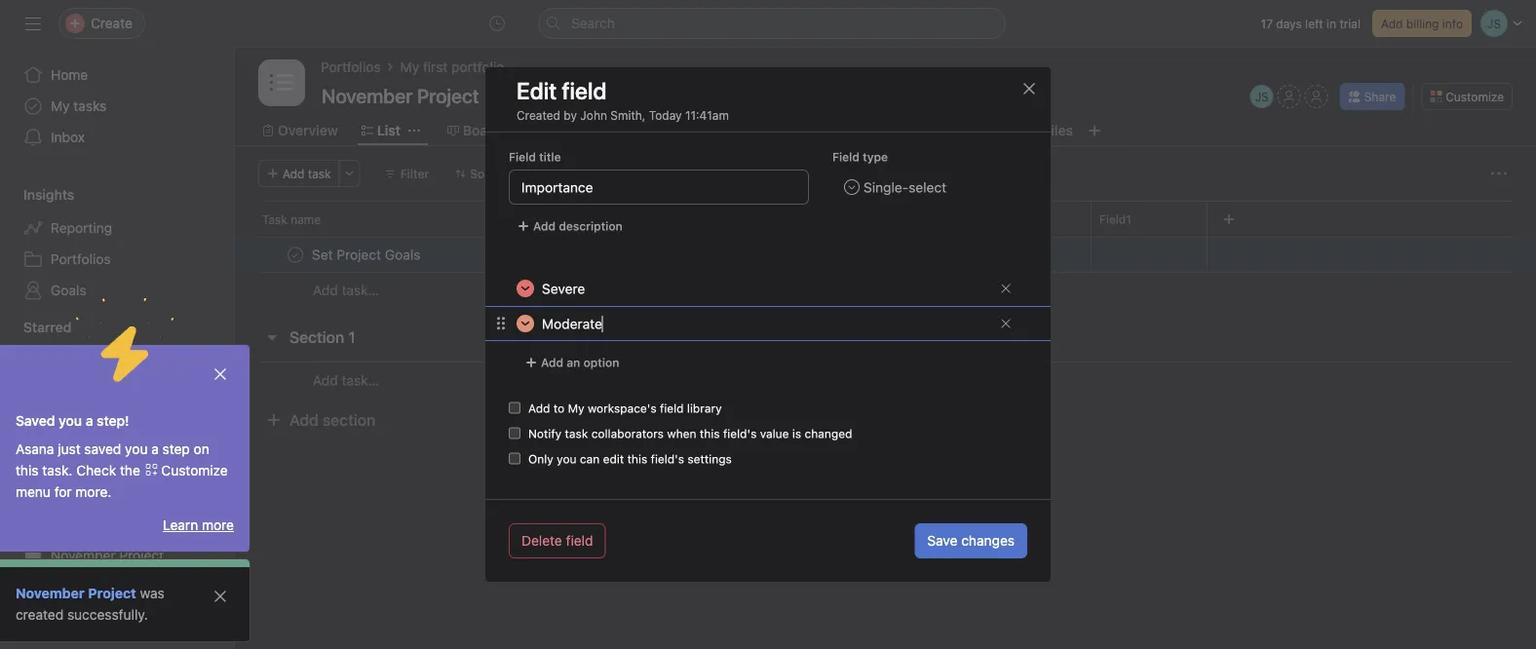 Task type: describe. For each thing, give the bounding box(es) containing it.
remove option image
[[1000, 318, 1012, 330]]

only
[[529, 452, 554, 466]]

john
[[581, 108, 607, 122]]

add billing info button
[[1373, 10, 1472, 37]]

files
[[1044, 122, 1073, 138]]

more.
[[75, 484, 112, 500]]

save changes
[[928, 533, 1015, 549]]

share button
[[1340, 83, 1405, 110]]

edit
[[517, 77, 557, 104]]

1 for section 1
[[348, 328, 356, 347]]

insights element
[[0, 177, 234, 310]]

add task
[[283, 167, 331, 180]]

field title
[[509, 150, 561, 164]]

on
[[194, 441, 209, 457]]

info
[[1443, 17, 1464, 30]]

library
[[687, 402, 722, 415]]

a inside asana just saved you a step on this task. check the
[[151, 441, 159, 457]]

in
[[1327, 17, 1337, 30]]

option
[[584, 356, 620, 370]]

type
[[863, 150, 888, 164]]

single-
[[864, 179, 909, 195]]

close image
[[1022, 81, 1038, 97]]

save
[[928, 533, 958, 549]]

to
[[554, 402, 565, 415]]

tasks
[[73, 98, 107, 114]]

field for delete
[[566, 533, 593, 549]]

just
[[58, 441, 81, 457]]

0 vertical spatial november project link
[[12, 540, 222, 571]]

add an option
[[541, 356, 620, 370]]

task
[[262, 213, 287, 226]]

1 add task… row from the top
[[235, 272, 1537, 308]]

settings
[[688, 452, 732, 466]]

first
[[423, 59, 448, 75]]

task… inside header untitled section tree grid
[[342, 282, 379, 298]]

task.
[[42, 463, 73, 479]]

reporting link
[[12, 213, 222, 244]]

17
[[1261, 17, 1273, 30]]

notify
[[529, 427, 562, 441]]

learn
[[163, 517, 198, 533]]

my tasks
[[51, 98, 107, 114]]

for
[[54, 484, 72, 500]]

value
[[760, 427, 789, 441]]

invite button
[[19, 607, 103, 642]]

1 vertical spatial november project link
[[16, 586, 136, 602]]

functional for 1st cross-functional project plan link from the bottom of the page
[[93, 423, 156, 439]]

my first portfolio link
[[400, 57, 505, 78]]

this inside asana just saved you a step on this task. check the
[[16, 463, 39, 479]]

was
[[140, 586, 165, 602]]

global element
[[0, 48, 234, 165]]

field's for settings
[[651, 452, 685, 466]]

my for my tasks
[[51, 98, 70, 114]]

list link
[[362, 120, 401, 141]]

changes
[[962, 533, 1015, 549]]

workflow
[[731, 122, 791, 138]]

cross-functional project plan for 1st cross-functional project plan link from the bottom of the page
[[51, 423, 234, 439]]

list image
[[270, 71, 294, 95]]

created
[[16, 607, 64, 623]]

calendar
[[634, 122, 692, 138]]

field for field type
[[833, 150, 860, 164]]

plan for 1st cross-functional project plan link from the bottom of the page
[[207, 423, 234, 439]]

add billing info
[[1382, 17, 1464, 30]]

2 add task… from the top
[[313, 372, 379, 389]]

search button
[[538, 8, 1006, 39]]

project for 1st cross-functional project plan link from the bottom of the page
[[159, 423, 203, 439]]

timeline link
[[525, 120, 595, 141]]

js
[[1256, 90, 1269, 103]]

my tasks link
[[12, 91, 222, 122]]

field for edit
[[562, 77, 607, 104]]

11:41am
[[685, 108, 729, 122]]

add to starred image
[[521, 88, 537, 103]]

search
[[571, 15, 615, 31]]

project1
[[51, 454, 102, 470]]

the
[[120, 463, 140, 479]]

add left "an"
[[541, 356, 564, 370]]

search list box
[[538, 8, 1006, 39]]

task for notify
[[565, 427, 588, 441]]

successfully.
[[67, 607, 148, 623]]

Only you can edit this field's settings checkbox
[[509, 453, 521, 465]]

learn more link
[[163, 517, 234, 533]]

calendar link
[[618, 120, 692, 141]]

section
[[323, 411, 376, 430]]

field1
[[1100, 213, 1132, 226]]

customize
[[161, 463, 228, 479]]

add down overview link
[[283, 167, 305, 180]]

field's for value
[[723, 427, 757, 441]]

you for saved
[[59, 413, 82, 429]]

1 vertical spatial november
[[16, 586, 85, 602]]

team
[[23, 585, 58, 601]]

0 vertical spatial portfolios
[[321, 59, 381, 75]]

field for field title
[[509, 150, 536, 164]]

step
[[162, 441, 190, 457]]

when
[[667, 427, 697, 441]]

collapse task list for this section image
[[264, 330, 280, 345]]

add description
[[533, 219, 623, 233]]

1 vertical spatial november project
[[16, 586, 136, 602]]

can
[[580, 452, 600, 466]]

messages
[[940, 122, 1005, 138]]

an
[[567, 356, 580, 370]]

only you can edit this field's settings
[[529, 452, 732, 466]]

timeline
[[540, 122, 595, 138]]

single-select
[[864, 179, 947, 195]]

starred button
[[0, 318, 72, 337]]

hide sidebar image
[[25, 16, 41, 31]]

dashboard
[[830, 122, 901, 138]]

inbox link
[[12, 122, 222, 153]]

created
[[517, 108, 561, 122]]

0 horizontal spatial a
[[86, 413, 93, 429]]

step!
[[97, 413, 129, 429]]

notify task collaborators when this field's value is changed
[[529, 427, 853, 441]]

my for my first portfolio
[[400, 59, 419, 75]]

overview
[[278, 122, 338, 138]]

delete
[[522, 533, 562, 549]]

november inside projects element
[[51, 548, 116, 564]]

cross-functional project plan for cross-functional project plan link in the starred element
[[51, 352, 234, 369]]

portfolio 1 link
[[12, 478, 222, 509]]

november project inside projects element
[[51, 548, 164, 564]]

project for cross-functional project plan link in the starred element
[[159, 352, 203, 369]]

row containing task name
[[235, 201, 1537, 237]]

cross- for cross-functional project plan link in the starred element
[[51, 352, 93, 369]]

smith,
[[611, 108, 646, 122]]

add task button
[[258, 160, 340, 187]]

section 1
[[290, 328, 356, 347]]

edit
[[603, 452, 624, 466]]

Set Project Goals text field
[[308, 245, 427, 265]]



Task type: vqa. For each thing, say whether or not it's contained in the screenshot.
Completed checkbox within Schedule kickoff meeting cell
no



Task type: locate. For each thing, give the bounding box(es) containing it.
my inside my tasks link
[[51, 98, 70, 114]]

completed image
[[284, 243, 307, 267]]

1 functional from the top
[[93, 352, 156, 369]]

my first portfolio
[[400, 59, 505, 75]]

portfolios
[[321, 59, 381, 75], [51, 251, 111, 267]]

2 field from the left
[[833, 150, 860, 164]]

task… down set project goals text field at top
[[342, 282, 379, 298]]

you
[[59, 413, 82, 429], [125, 441, 148, 457], [557, 452, 577, 466]]

plan inside projects element
[[207, 423, 234, 439]]

1 horizontal spatial this
[[628, 452, 648, 466]]

a
[[86, 413, 93, 429], [151, 441, 159, 457]]

a left step!
[[86, 413, 93, 429]]

select
[[909, 179, 947, 195]]

add left billing at the top right
[[1382, 17, 1404, 30]]

november project link up was
[[12, 540, 222, 571]]

you inside asana just saved you a step on this task. check the
[[125, 441, 148, 457]]

this
[[700, 427, 720, 441], [628, 452, 648, 466], [16, 463, 39, 479]]

functional inside projects element
[[93, 423, 156, 439]]

0 horizontal spatial field
[[509, 150, 536, 164]]

project inside starred element
[[159, 352, 203, 369]]

1 vertical spatial field
[[660, 402, 684, 415]]

goals link
[[12, 275, 222, 306]]

functional inside starred element
[[93, 352, 156, 369]]

2 horizontal spatial my
[[568, 402, 585, 415]]

add
[[1382, 17, 1404, 30], [283, 167, 305, 180], [533, 219, 556, 233], [313, 282, 338, 298], [541, 356, 564, 370], [313, 372, 338, 389], [529, 402, 550, 415], [290, 411, 319, 430]]

this for when
[[700, 427, 720, 441]]

1 vertical spatial a
[[151, 441, 159, 457]]

1 right section
[[348, 328, 356, 347]]

0 vertical spatial project
[[119, 548, 164, 564]]

share
[[1365, 90, 1397, 103]]

0 vertical spatial add task… button
[[313, 280, 379, 301]]

board link
[[447, 120, 501, 141]]

project up 'step'
[[159, 423, 203, 439]]

2 cross- from the top
[[51, 423, 93, 439]]

cross-functional project plan up step!
[[51, 352, 234, 369]]

my left tasks
[[51, 98, 70, 114]]

1 vertical spatial cross-
[[51, 423, 93, 439]]

0 vertical spatial project
[[159, 352, 203, 369]]

check
[[76, 463, 116, 479]]

0 vertical spatial november
[[51, 548, 116, 564]]

2 cross-functional project plan from the top
[[51, 423, 234, 439]]

header untitled section tree grid
[[235, 237, 1537, 308]]

november up created
[[16, 586, 85, 602]]

this for edit
[[628, 452, 648, 466]]

2 vertical spatial field
[[566, 533, 593, 549]]

by
[[564, 108, 577, 122]]

1 cross- from the top
[[51, 352, 93, 369]]

0 vertical spatial field
[[562, 77, 607, 104]]

1 plan from the top
[[207, 352, 234, 369]]

Type an option name field
[[534, 272, 993, 305], [534, 307, 993, 340]]

november project up was created successfully.
[[51, 548, 164, 564]]

starred
[[23, 319, 72, 335]]

learn more
[[163, 517, 234, 533]]

1 vertical spatial portfolios
[[51, 251, 111, 267]]

cross-functional project plan link up step!
[[12, 345, 234, 376]]

0 horizontal spatial portfolios link
[[12, 244, 222, 275]]

customize menu for more.
[[16, 463, 228, 500]]

2 add task… row from the top
[[235, 362, 1537, 399]]

my
[[400, 59, 419, 75], [51, 98, 70, 114], [568, 402, 585, 415]]

this right edit
[[628, 452, 648, 466]]

remove option image
[[1000, 283, 1012, 295]]

cross- down starred
[[51, 352, 93, 369]]

1 vertical spatial plan
[[207, 423, 234, 439]]

add section button
[[258, 403, 384, 438]]

cell
[[859, 237, 976, 273]]

1 for portfolio 1
[[107, 485, 114, 501]]

2 horizontal spatial you
[[557, 452, 577, 466]]

you left can
[[557, 452, 577, 466]]

1 vertical spatial task
[[565, 427, 588, 441]]

2 vertical spatial my
[[568, 402, 585, 415]]

cross- for 1st cross-functional project plan link from the bottom of the page
[[51, 423, 93, 439]]

messages link
[[924, 120, 1005, 141]]

cross- up 'just'
[[51, 423, 93, 439]]

cross-functional project plan inside projects element
[[51, 423, 234, 439]]

delete field button
[[509, 524, 606, 559]]

portfolios down reporting
[[51, 251, 111, 267]]

add task… down set project goals text field at top
[[313, 282, 379, 298]]

field
[[509, 150, 536, 164], [833, 150, 860, 164]]

add left to
[[529, 402, 550, 415]]

1 horizontal spatial 1
[[348, 328, 356, 347]]

2 type an option name field from the top
[[534, 307, 993, 340]]

0 horizontal spatial my
[[51, 98, 70, 114]]

add left "section"
[[290, 411, 319, 430]]

1 add task… button from the top
[[313, 280, 379, 301]]

1 horizontal spatial you
[[125, 441, 148, 457]]

task name
[[262, 213, 321, 226]]

add task… inside header untitled section tree grid
[[313, 282, 379, 298]]

reporting
[[51, 220, 112, 236]]

field up the when at the bottom left of the page
[[660, 402, 684, 415]]

add task… button inside header untitled section tree grid
[[313, 280, 379, 301]]

1 add task… from the top
[[313, 282, 379, 298]]

billing
[[1407, 17, 1440, 30]]

task up can
[[565, 427, 588, 441]]

17 days left in trial
[[1261, 17, 1361, 30]]

1 vertical spatial add task…
[[313, 372, 379, 389]]

functional up step!
[[93, 352, 156, 369]]

project left close toast image
[[159, 352, 203, 369]]

portfolios link down reporting
[[12, 244, 222, 275]]

add an option button
[[517, 349, 628, 376]]

Add to My workspace's field library checkbox
[[509, 402, 521, 414]]

field's down the when at the bottom left of the page
[[651, 452, 685, 466]]

2 task… from the top
[[342, 372, 379, 389]]

add up the section 1 button
[[313, 282, 338, 298]]

dashboard link
[[815, 120, 901, 141]]

project up was
[[119, 548, 164, 564]]

cross-functional project plan up 'step'
[[51, 423, 234, 439]]

add inside 'button'
[[290, 411, 319, 430]]

starred element
[[0, 310, 234, 380]]

0 vertical spatial cross-
[[51, 352, 93, 369]]

js button
[[1251, 85, 1274, 108]]

saved
[[84, 441, 121, 457]]

field inside edit field created by john smith, today 11:41am
[[562, 77, 607, 104]]

2 project from the top
[[159, 423, 203, 439]]

saved you a step!
[[16, 413, 129, 429]]

1 down check
[[107, 485, 114, 501]]

field
[[562, 77, 607, 104], [660, 402, 684, 415], [566, 533, 593, 549]]

add task… row
[[235, 272, 1537, 308], [235, 362, 1537, 399]]

1 cross-functional project plan from the top
[[51, 352, 234, 369]]

0 vertical spatial type an option name field
[[534, 272, 993, 305]]

description
[[559, 219, 623, 233]]

0 horizontal spatial field's
[[651, 452, 685, 466]]

left
[[1306, 17, 1324, 30]]

add task… button
[[313, 280, 379, 301], [313, 370, 379, 392]]

portfolios up list link
[[321, 59, 381, 75]]

portfolios link up list link
[[321, 57, 381, 78]]

delete field
[[522, 533, 593, 549]]

this up settings
[[700, 427, 720, 441]]

workspace's
[[588, 402, 657, 415]]

0 vertical spatial task…
[[342, 282, 379, 298]]

add task…
[[313, 282, 379, 298], [313, 372, 379, 389]]

cross-functional project plan link up the
[[12, 415, 234, 447]]

add up add section 'button'
[[313, 372, 338, 389]]

functional up saved
[[93, 423, 156, 439]]

Priority, Stage, Status… text field
[[509, 170, 809, 205]]

invite
[[55, 616, 90, 632]]

0 vertical spatial plan
[[207, 352, 234, 369]]

home link
[[12, 59, 222, 91]]

0 vertical spatial november project
[[51, 548, 164, 564]]

1 type an option name field from the top
[[534, 272, 993, 305]]

field up john
[[562, 77, 607, 104]]

0 vertical spatial field's
[[723, 427, 757, 441]]

you up 'just'
[[59, 413, 82, 429]]

2 cross-functional project plan link from the top
[[12, 415, 234, 447]]

add task… up "section"
[[313, 372, 379, 389]]

you for only
[[557, 452, 577, 466]]

my inside my first portfolio "link"
[[400, 59, 419, 75]]

1 vertical spatial functional
[[93, 423, 156, 439]]

0 horizontal spatial 1
[[107, 485, 114, 501]]

0 vertical spatial task
[[308, 167, 331, 180]]

portfolio
[[452, 59, 505, 75]]

1 vertical spatial portfolios link
[[12, 244, 222, 275]]

0 vertical spatial functional
[[93, 352, 156, 369]]

portfolios inside "insights" element
[[51, 251, 111, 267]]

asana just saved you a step on this task. check the
[[16, 441, 209, 479]]

1 vertical spatial 1
[[107, 485, 114, 501]]

1 vertical spatial project
[[88, 586, 136, 602]]

2 plan from the top
[[207, 423, 234, 439]]

cross- inside starred element
[[51, 352, 93, 369]]

field down dashboard link
[[833, 150, 860, 164]]

1 project from the top
[[159, 352, 203, 369]]

trial
[[1340, 17, 1361, 30]]

1 inside projects element
[[107, 485, 114, 501]]

goals
[[51, 282, 86, 298]]

2 add task… button from the top
[[313, 370, 379, 392]]

0 horizontal spatial you
[[59, 413, 82, 429]]

project1 link
[[12, 447, 222, 478]]

0 vertical spatial cross-functional project plan link
[[12, 345, 234, 376]]

1 horizontal spatial my
[[400, 59, 419, 75]]

0 horizontal spatial task
[[308, 167, 331, 180]]

plan inside starred element
[[207, 352, 234, 369]]

field inside button
[[566, 533, 593, 549]]

cross-functional project plan link inside starred element
[[12, 345, 234, 376]]

1 cross-functional project plan link from the top
[[12, 345, 234, 376]]

0 vertical spatial add task… row
[[235, 272, 1537, 308]]

0 vertical spatial my
[[400, 59, 419, 75]]

1 vertical spatial task…
[[342, 372, 379, 389]]

edit field created by john smith, today 11:41am
[[517, 77, 729, 122]]

field's left the value
[[723, 427, 757, 441]]

1 vertical spatial add task… button
[[313, 370, 379, 392]]

my left first
[[400, 59, 419, 75]]

1 horizontal spatial task
[[565, 427, 588, 441]]

1 field from the left
[[509, 150, 536, 164]]

Notify task collaborators when this field's value is changed checkbox
[[509, 428, 521, 439]]

board
[[463, 122, 501, 138]]

november up was created successfully.
[[51, 548, 116, 564]]

0 vertical spatial 1
[[348, 328, 356, 347]]

1 horizontal spatial field
[[833, 150, 860, 164]]

set project goals cell
[[235, 237, 860, 273]]

1 horizontal spatial portfolios
[[321, 59, 381, 75]]

a left 'step'
[[151, 441, 159, 457]]

list
[[377, 122, 401, 138]]

0 vertical spatial cross-functional project plan
[[51, 352, 234, 369]]

row
[[235, 201, 1537, 237], [258, 236, 1513, 238], [235, 237, 1537, 273]]

plan for cross-functional project plan link in the starred element
[[207, 352, 234, 369]]

portfolio 1
[[51, 485, 114, 501]]

2 functional from the top
[[93, 423, 156, 439]]

add description button
[[509, 213, 632, 240]]

menu
[[16, 484, 51, 500]]

0 vertical spatial add task…
[[313, 282, 379, 298]]

0 horizontal spatial portfolios
[[51, 251, 111, 267]]

cross-functional project plan inside starred element
[[51, 352, 234, 369]]

0 vertical spatial portfolios link
[[321, 57, 381, 78]]

add section
[[290, 411, 376, 430]]

add task… button down set project goals text field at top
[[313, 280, 379, 301]]

field's
[[723, 427, 757, 441], [651, 452, 685, 466]]

2 horizontal spatial this
[[700, 427, 720, 441]]

november project link
[[12, 540, 222, 571], [16, 586, 136, 602]]

field left title
[[509, 150, 536, 164]]

task inside button
[[308, 167, 331, 180]]

1 vertical spatial cross-functional project plan link
[[12, 415, 234, 447]]

projects element
[[0, 380, 234, 575]]

you up the
[[125, 441, 148, 457]]

1 horizontal spatial a
[[151, 441, 159, 457]]

plan
[[207, 352, 234, 369], [207, 423, 234, 439]]

task down overview on the left of the page
[[308, 167, 331, 180]]

1 vertical spatial type an option name field
[[534, 307, 993, 340]]

portfolio
[[51, 485, 104, 501]]

1 horizontal spatial portfolios link
[[321, 57, 381, 78]]

None text field
[[317, 78, 484, 113]]

changed
[[805, 427, 853, 441]]

1 horizontal spatial field's
[[723, 427, 757, 441]]

cross- inside projects element
[[51, 423, 93, 439]]

november project link up invite
[[16, 586, 136, 602]]

title
[[539, 150, 561, 164]]

task for add
[[308, 167, 331, 180]]

this up menu
[[16, 463, 39, 479]]

0 horizontal spatial this
[[16, 463, 39, 479]]

overview link
[[262, 120, 338, 141]]

1 inside button
[[348, 328, 356, 347]]

add inside header untitled section tree grid
[[313, 282, 338, 298]]

team button
[[0, 583, 58, 603]]

my right to
[[568, 402, 585, 415]]

1 task… from the top
[[342, 282, 379, 298]]

Completed checkbox
[[284, 243, 307, 267]]

project up successfully.
[[88, 586, 136, 602]]

today
[[649, 108, 682, 122]]

home
[[51, 67, 88, 83]]

1 vertical spatial my
[[51, 98, 70, 114]]

1 vertical spatial field's
[[651, 452, 685, 466]]

task
[[308, 167, 331, 180], [565, 427, 588, 441]]

name
[[291, 213, 321, 226]]

task… up "section"
[[342, 372, 379, 389]]

asana
[[16, 441, 54, 457]]

add up set project goals cell
[[533, 219, 556, 233]]

0 vertical spatial a
[[86, 413, 93, 429]]

add task… button up "section"
[[313, 370, 379, 392]]

1 vertical spatial add task… row
[[235, 362, 1537, 399]]

field right delete
[[566, 533, 593, 549]]

insights
[[23, 187, 74, 203]]

1 vertical spatial project
[[159, 423, 203, 439]]

functional for cross-functional project plan link in the starred element
[[93, 352, 156, 369]]

close image
[[213, 589, 228, 605]]

inbox
[[51, 129, 85, 145]]

section 1 button
[[290, 320, 356, 355]]

close toast image
[[213, 367, 228, 382]]

portfolios link inside "insights" element
[[12, 244, 222, 275]]

1 vertical spatial cross-functional project plan
[[51, 423, 234, 439]]

november project up invite
[[16, 586, 136, 602]]



